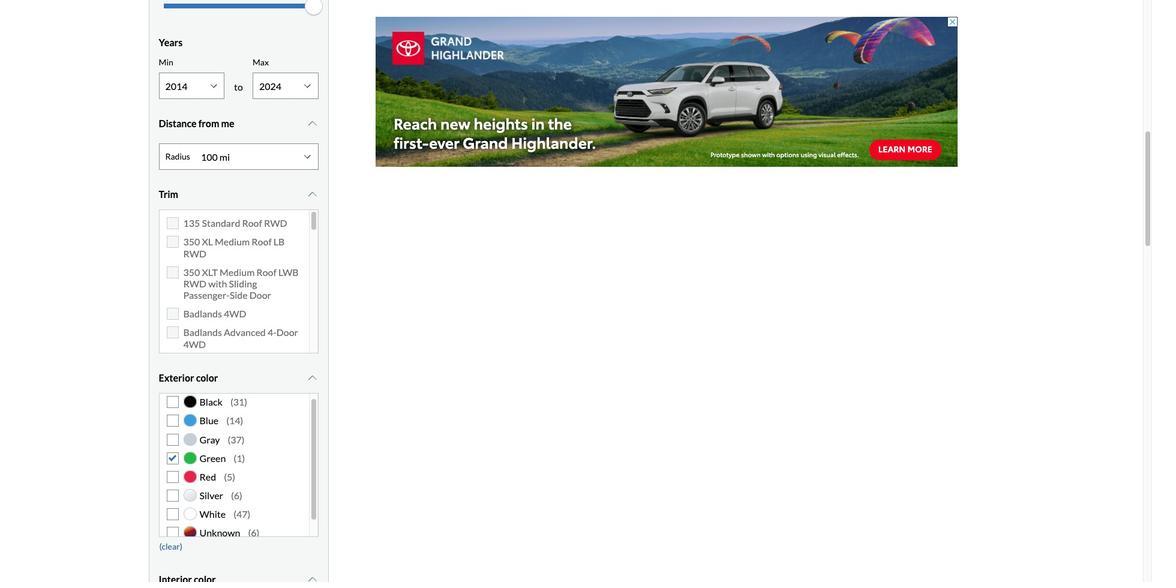 Task type: vqa. For each thing, say whether or not it's contained in the screenshot.
the release at the top right of the page
no



Task type: locate. For each thing, give the bounding box(es) containing it.
4wd inside badlands advanced 4-door 4wd
[[183, 338, 206, 350]]

sliding
[[229, 278, 257, 289]]

0 vertical spatial badlands
[[183, 308, 222, 320]]

0 vertical spatial roof
[[242, 217, 262, 229]]

(6)
[[231, 490, 242, 501], [248, 527, 260, 539]]

1 vertical spatial chevron down image
[[307, 575, 318, 582]]

1 350 from the top
[[183, 236, 200, 248]]

135 standard roof rwd
[[183, 217, 287, 229]]

trim button
[[159, 180, 318, 210]]

years
[[159, 37, 183, 48]]

from
[[199, 118, 219, 129]]

0 horizontal spatial 4wd
[[183, 338, 206, 350]]

(clear)
[[159, 541, 182, 551]]

0 vertical spatial chevron down image
[[307, 190, 318, 199]]

350 left xl
[[183, 236, 200, 248]]

1 vertical spatial badlands
[[183, 327, 222, 338]]

(37)
[[228, 434, 245, 445]]

trim
[[159, 189, 178, 200]]

1 vertical spatial door
[[277, 327, 298, 338]]

blue
[[200, 415, 219, 426]]

1 vertical spatial roof
[[252, 236, 272, 248]]

1 chevron down image from the top
[[307, 190, 318, 199]]

badlands inside badlands advanced 4-door 4wd
[[183, 327, 222, 338]]

1 horizontal spatial (6)
[[248, 527, 260, 539]]

rwd up the lb
[[264, 217, 287, 229]]

(5)
[[224, 471, 235, 483]]

0 vertical spatial door
[[250, 289, 271, 301]]

350 for 350 xl medium roof lb rwd
[[183, 236, 200, 248]]

1 vertical spatial medium
[[220, 266, 255, 278]]

to
[[234, 81, 243, 93]]

radius
[[165, 151, 190, 161]]

black
[[200, 396, 223, 408]]

roof inside 350 xl medium roof lb rwd
[[252, 236, 272, 248]]

1 chevron down image from the top
[[307, 119, 318, 129]]

medium inside 350 xl medium roof lb rwd
[[215, 236, 250, 248]]

medium for xlt
[[220, 266, 255, 278]]

0 vertical spatial 350
[[183, 236, 200, 248]]

2 badlands from the top
[[183, 327, 222, 338]]

me
[[221, 118, 234, 129]]

1 horizontal spatial 4wd
[[224, 308, 247, 320]]

badlands for badlands 4wd
[[183, 308, 222, 320]]

medium inside 350 xlt medium roof lwb rwd with sliding passenger-side door
[[220, 266, 255, 278]]

roof inside 350 xlt medium roof lwb rwd with sliding passenger-side door
[[257, 266, 277, 278]]

4wd down side
[[224, 308, 247, 320]]

4-
[[268, 327, 277, 338]]

rwd
[[264, 217, 287, 229], [183, 248, 207, 259], [183, 278, 207, 289]]

door down the sliding
[[250, 289, 271, 301]]

1 vertical spatial 4wd
[[183, 338, 206, 350]]

rwd inside 350 xl medium roof lb rwd
[[183, 248, 207, 259]]

xl
[[202, 236, 213, 248]]

lwb
[[279, 266, 299, 278]]

rwd up passenger- at the left of page
[[183, 278, 207, 289]]

2 chevron down image from the top
[[307, 373, 318, 383]]

(47)
[[234, 509, 251, 520]]

(clear) button
[[159, 537, 183, 555]]

2 vertical spatial roof
[[257, 266, 277, 278]]

rwd down xl
[[183, 248, 207, 259]]

2 350 from the top
[[183, 266, 200, 278]]

roof for lb
[[252, 236, 272, 248]]

badlands
[[183, 308, 222, 320], [183, 327, 222, 338]]

1 vertical spatial 350
[[183, 266, 200, 278]]

0 vertical spatial medium
[[215, 236, 250, 248]]

350 xlt medium roof lwb rwd with sliding passenger-side door
[[183, 266, 299, 301]]

medium
[[215, 236, 250, 248], [220, 266, 255, 278]]

chevron down image inside trim dropdown button
[[307, 190, 318, 199]]

4wd up the exterior color
[[183, 338, 206, 350]]

4wd
[[224, 308, 247, 320], [183, 338, 206, 350]]

(6) for unknown
[[248, 527, 260, 539]]

badlands down passenger- at the left of page
[[183, 308, 222, 320]]

chevron down image inside exterior color dropdown button
[[307, 373, 318, 383]]

1 badlands from the top
[[183, 308, 222, 320]]

xlt
[[202, 266, 218, 278]]

roof up 350 xl medium roof lb rwd
[[242, 217, 262, 229]]

1 vertical spatial rwd
[[183, 248, 207, 259]]

1 horizontal spatial door
[[277, 327, 298, 338]]

350 inside 350 xl medium roof lb rwd
[[183, 236, 200, 248]]

0 horizontal spatial (6)
[[231, 490, 242, 501]]

white
[[200, 509, 226, 520]]

rwd for 350 xl medium roof lb rwd
[[183, 248, 207, 259]]

advertisement region
[[376, 17, 958, 167]]

chevron down image
[[307, 119, 318, 129], [307, 373, 318, 383]]

1 vertical spatial (6)
[[248, 527, 260, 539]]

medium down 135 standard roof rwd
[[215, 236, 250, 248]]

roof left the lb
[[252, 236, 272, 248]]

1 vertical spatial chevron down image
[[307, 373, 318, 383]]

0 vertical spatial (6)
[[231, 490, 242, 501]]

medium up the sliding
[[220, 266, 255, 278]]

door
[[250, 289, 271, 301], [277, 327, 298, 338]]

roof for lwb
[[257, 266, 277, 278]]

350 left xlt
[[183, 266, 200, 278]]

badlands down badlands 4wd
[[183, 327, 222, 338]]

chevron down image inside distance from me dropdown button
[[307, 119, 318, 129]]

350 for 350 xlt medium roof lwb rwd with sliding passenger-side door
[[183, 266, 200, 278]]

(6) up (47)
[[231, 490, 242, 501]]

rwd inside 350 xlt medium roof lwb rwd with sliding passenger-side door
[[183, 278, 207, 289]]

roof left lwb
[[257, 266, 277, 278]]

distance from me
[[159, 118, 234, 129]]

color
[[196, 372, 218, 384]]

350
[[183, 236, 200, 248], [183, 266, 200, 278]]

0 vertical spatial chevron down image
[[307, 119, 318, 129]]

0 horizontal spatial door
[[250, 289, 271, 301]]

medium for xl
[[215, 236, 250, 248]]

chevron down image
[[307, 190, 318, 199], [307, 575, 318, 582]]

2 vertical spatial rwd
[[183, 278, 207, 289]]

door right advanced
[[277, 327, 298, 338]]

roof
[[242, 217, 262, 229], [252, 236, 272, 248], [257, 266, 277, 278]]

350 inside 350 xlt medium roof lwb rwd with sliding passenger-side door
[[183, 266, 200, 278]]

(6) down (47)
[[248, 527, 260, 539]]



Task type: describe. For each thing, give the bounding box(es) containing it.
door inside badlands advanced 4-door 4wd
[[277, 327, 298, 338]]

(6) for silver
[[231, 490, 242, 501]]

chevron down image for distance from me
[[307, 119, 318, 129]]

(31)
[[230, 396, 247, 408]]

badlands 4wd
[[183, 308, 247, 320]]

0 vertical spatial 4wd
[[224, 308, 247, 320]]

rwd for 350 xlt medium roof lwb rwd with sliding passenger-side door
[[183, 278, 207, 289]]

standard
[[202, 217, 240, 229]]

unknown
[[200, 527, 240, 539]]

chevron down image for exterior color
[[307, 373, 318, 383]]

door inside 350 xlt medium roof lwb rwd with sliding passenger-side door
[[250, 289, 271, 301]]

exterior color
[[159, 372, 218, 384]]

with
[[208, 278, 227, 289]]

red
[[200, 471, 216, 483]]

silver
[[200, 490, 223, 501]]

badlands advanced 4-door 4wd
[[183, 327, 298, 350]]

2 chevron down image from the top
[[307, 575, 318, 582]]

min
[[159, 57, 173, 67]]

green
[[200, 452, 226, 464]]

lb
[[274, 236, 285, 248]]

gray
[[200, 434, 220, 445]]

max
[[253, 57, 269, 67]]

(14)
[[226, 415, 243, 426]]

(1)
[[234, 452, 245, 464]]

135
[[183, 217, 200, 229]]

350 xl medium roof lb rwd
[[183, 236, 285, 259]]

exterior
[[159, 372, 194, 384]]

badlands for badlands advanced 4-door 4wd
[[183, 327, 222, 338]]

0 vertical spatial rwd
[[264, 217, 287, 229]]

years button
[[159, 28, 318, 58]]

side
[[230, 289, 248, 301]]

distance from me button
[[159, 109, 318, 139]]

exterior color button
[[159, 363, 318, 393]]

passenger-
[[183, 289, 230, 301]]

advanced
[[224, 327, 266, 338]]

distance
[[159, 118, 197, 129]]



